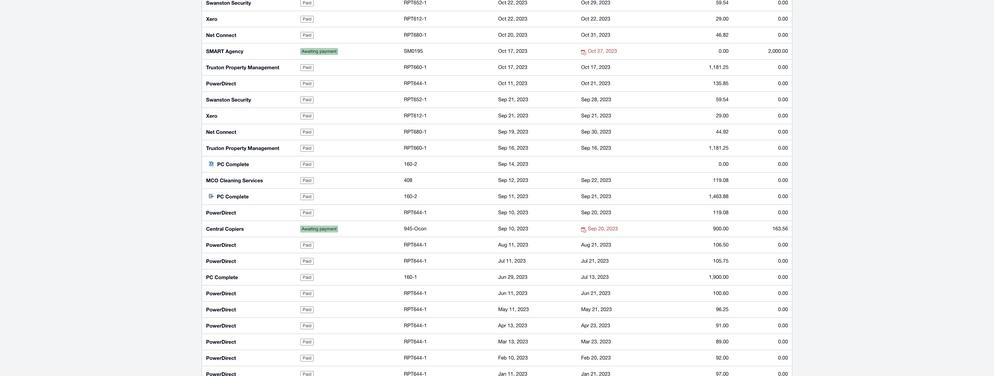 Task type: vqa. For each thing, say whether or not it's contained in the screenshot.
Widget Preview
no



Task type: describe. For each thing, give the bounding box(es) containing it.
19,
[[509, 129, 516, 135]]

17, up oct 21, 2023
[[591, 64, 598, 70]]

945-ocon
[[404, 226, 427, 232]]

29,
[[508, 275, 515, 280]]

connect for sep
[[216, 129, 237, 135]]

1 vertical spatial sep 20, 2023
[[588, 226, 618, 232]]

2 for sep 14, 2023
[[415, 161, 417, 167]]

rpt652-1 link
[[404, 96, 491, 104]]

10, for sep 20, 2023
[[509, 210, 516, 216]]

46.82
[[717, 32, 729, 38]]

29.00 for oct 22, 2023
[[717, 16, 729, 22]]

jun for pc complete
[[499, 275, 507, 280]]

28,
[[592, 97, 599, 102]]

0.00 for xero link associated with oct 22, 2023
[[779, 16, 789, 22]]

11, for jun
[[508, 291, 515, 296]]

408
[[404, 178, 413, 183]]

rpt680- for sep
[[404, 129, 424, 135]]

0.00 for apr 13, 2023's powerdirect link
[[779, 323, 789, 329]]

12 paid from the top
[[303, 194, 312, 200]]

0.00 for powerdirect link corresponding to jul 11, 2023
[[779, 258, 789, 264]]

rpt660-1 for oct 17, 2023
[[404, 64, 427, 70]]

0.00 for powerdirect link related to mar 13, 2023
[[779, 339, 789, 345]]

mco
[[206, 178, 219, 184]]

sep 28, 2023
[[582, 97, 612, 102]]

900.00
[[714, 226, 729, 232]]

rpt680-1 for oct 20, 2023
[[404, 32, 427, 38]]

2 vertical spatial pc
[[206, 275, 213, 281]]

sep 21, 2023 up sep 30, 2023
[[582, 113, 612, 119]]

sep 21, 2023 down sep 22, 2023
[[582, 194, 612, 199]]

160-1
[[404, 275, 417, 280]]

0.00 for sep 21, 2023's xero link
[[779, 113, 789, 119]]

160-2 link for sep 14, 2023
[[404, 160, 491, 168]]

central copiers
[[206, 226, 244, 232]]

may for may 21, 2023
[[582, 307, 591, 313]]

21, down oct 11, 2023
[[509, 97, 516, 102]]

central
[[206, 226, 224, 232]]

ocon
[[415, 226, 427, 232]]

pc for sep 11, 2023
[[217, 194, 224, 200]]

cleaning
[[220, 178, 241, 184]]

truxton property management link for oct 17, 2023
[[202, 59, 297, 75]]

23, for apr
[[591, 323, 598, 329]]

oct 21, 2023
[[582, 81, 611, 86]]

oct 11, 2023
[[499, 81, 528, 86]]

powerdirect for aug 11, 2023
[[206, 242, 236, 248]]

11, for jul
[[507, 258, 514, 264]]

11, for aug
[[509, 242, 516, 248]]

truxton for sep 16, 2023
[[206, 145, 224, 151]]

2 16, from the left
[[592, 145, 599, 151]]

pc complete link for sep 11, 2023
[[202, 189, 297, 205]]

net connect link for oct 20, 2023
[[202, 27, 297, 43]]

aug 21, 2023
[[582, 242, 612, 248]]

oct 20, 2023
[[499, 32, 528, 38]]

100.60
[[714, 291, 729, 296]]

1 for sep 16, 2023
[[424, 145, 427, 151]]

rpt644-1 for apr 13, 2023
[[404, 323, 427, 329]]

powerdirect for jun 11, 2023
[[206, 291, 236, 297]]

oct 17, 2023 for truxton property management
[[499, 64, 528, 70]]

408 link
[[404, 177, 491, 185]]

jul for powerdirect
[[582, 258, 588, 264]]

aug for aug 21, 2023
[[582, 242, 591, 248]]

59.54
[[717, 97, 729, 102]]

pc complete for sep 11, 2023
[[217, 194, 249, 200]]

aug 11, 2023
[[499, 242, 529, 248]]

powerdirect link for oct 11, 2023
[[202, 75, 297, 92]]

10 paid from the top
[[303, 162, 312, 167]]

jun 29, 2023
[[499, 275, 528, 280]]

0.00 for the swanston security link
[[779, 97, 789, 102]]

sm0195 link
[[404, 47, 491, 55]]

sep 21, 2023 down oct 11, 2023
[[499, 97, 529, 102]]

1 16, from the left
[[509, 145, 516, 151]]

105.75
[[714, 258, 729, 264]]

1 for may 21, 2023
[[424, 307, 427, 313]]

sep 10, 2023 for central copiers
[[499, 226, 529, 232]]

smart agency
[[206, 48, 244, 54]]

sep 14, 2023
[[499, 161, 529, 167]]

0.00 for sep 16, 2023's truxton property management 'link'
[[779, 145, 789, 151]]

pc for sep 14, 2023
[[217, 161, 225, 167]]

13, for jul
[[590, 275, 597, 280]]

2 sep 16, 2023 from the left
[[582, 145, 612, 151]]

945-
[[404, 226, 415, 232]]

paid for xero link associated with oct 22, 2023
[[303, 17, 312, 22]]

2 oct 22, 2023 from the left
[[582, 16, 611, 22]]

rpt644- for feb
[[404, 355, 424, 361]]

mar 23, 2023
[[582, 339, 612, 345]]

rpt612-1 for sep 21, 2023
[[404, 113, 427, 119]]

2 vertical spatial pc complete
[[206, 275, 238, 281]]

2,000.00
[[769, 48, 789, 54]]

sm0195
[[404, 48, 423, 54]]

feb 20, 2023
[[582, 355, 611, 361]]

sep 30, 2023
[[582, 129, 612, 135]]

106.50
[[714, 242, 729, 248]]

11, for oct
[[508, 81, 515, 86]]

1 for jun 21, 2023
[[424, 291, 427, 296]]

powerdirect for may 11, 2023
[[206, 307, 236, 313]]

net connect for oct 20, 2023
[[206, 32, 237, 38]]

swanston security
[[206, 97, 251, 103]]

1 for oct 17, 2023
[[424, 64, 427, 70]]

160-1 link
[[404, 274, 491, 282]]

0.00 for feb 10, 2023's powerdirect link
[[779, 355, 789, 361]]

89.00
[[717, 339, 729, 345]]

22, for mco cleaning services
[[592, 178, 599, 183]]

1 for sep 20, 2023
[[424, 210, 427, 216]]

copiers
[[225, 226, 244, 232]]

1,900.00
[[710, 275, 729, 280]]

rpt612-1 link for sep 21, 2023
[[404, 112, 491, 120]]

paid for the swanston security link
[[303, 97, 312, 102]]

rpt652-1
[[404, 97, 427, 102]]

rpt644-1 for aug 11, 2023
[[404, 242, 427, 248]]

1 vertical spatial 10,
[[509, 226, 516, 232]]

apr 13, 2023
[[499, 323, 528, 329]]

rpt644-1 link for may 11, 2023
[[404, 306, 491, 314]]

jun down jul 13, 2023
[[582, 291, 590, 296]]

net for sep 19, 2023
[[206, 129, 215, 135]]

paid for aug 11, 2023's powerdirect link
[[303, 243, 312, 248]]

rpt644-1 for may 11, 2023
[[404, 307, 427, 313]]

paid for apr 13, 2023's powerdirect link
[[303, 324, 312, 329]]

oct 27, 2023
[[588, 48, 618, 54]]

135.85
[[714, 81, 729, 86]]

mar 13, 2023
[[499, 339, 528, 345]]

powerdirect for mar 13, 2023
[[206, 339, 236, 345]]

1 for feb 20, 2023
[[424, 355, 427, 361]]

rpt644- for oct
[[404, 81, 424, 86]]

12,
[[509, 178, 516, 183]]

truxton for oct 17, 2023
[[206, 64, 224, 70]]

44.92
[[717, 129, 729, 135]]

rpt644- for jul
[[404, 258, 424, 264]]

agency
[[226, 48, 244, 54]]

rpt644-1 link for sep 10, 2023
[[404, 209, 491, 217]]

smart
[[206, 48, 224, 54]]

rpt652-
[[404, 97, 424, 102]]

1 sep 16, 2023 from the left
[[499, 145, 529, 151]]

13, for mar
[[509, 339, 516, 345]]

apr 23, 2023
[[582, 323, 611, 329]]

powerdirect link for may 11, 2023
[[202, 302, 297, 318]]

91.00
[[717, 323, 729, 329]]

1 for sep 21, 2023
[[424, 113, 427, 119]]

powerdirect for sep 10, 2023
[[206, 210, 236, 216]]

1 for sep 30, 2023
[[424, 129, 427, 135]]

jul 21, 2023
[[582, 258, 609, 264]]

0.00 for may 11, 2023 powerdirect link
[[779, 307, 789, 313]]

overdue icon image for copiers
[[582, 228, 588, 233]]

rpt644-1 for oct 11, 2023
[[404, 81, 427, 86]]

sep 11, 2023
[[499, 194, 529, 199]]

truxton property management link for sep 16, 2023
[[202, 140, 297, 156]]

powerdirect link for aug 11, 2023
[[202, 237, 297, 253]]



Task type: locate. For each thing, give the bounding box(es) containing it.
complete
[[226, 161, 249, 167], [226, 194, 249, 200], [215, 275, 238, 281]]

1 net connect from the top
[[206, 32, 237, 38]]

truxton property management down the smart agency link
[[206, 64, 280, 70]]

9 rpt644-1 from the top
[[404, 355, 427, 361]]

8 paid from the top
[[303, 130, 312, 135]]

13,
[[590, 275, 597, 280], [508, 323, 515, 329], [509, 339, 516, 345]]

0.00 for truxton property management 'link' corresponding to oct 17, 2023
[[779, 64, 789, 70]]

truxton property management for sep 16, 2023
[[206, 145, 280, 151]]

0 vertical spatial xero
[[206, 16, 218, 22]]

1 aug from the left
[[499, 242, 508, 248]]

1 horizontal spatial may
[[582, 307, 591, 313]]

1 vertical spatial connect
[[216, 129, 237, 135]]

2 pc complete link from the top
[[202, 189, 297, 205]]

powerdirect
[[206, 81, 236, 87], [206, 210, 236, 216], [206, 242, 236, 248], [206, 258, 236, 264], [206, 291, 236, 297], [206, 307, 236, 313], [206, 323, 236, 329], [206, 339, 236, 345], [206, 355, 236, 362]]

2 property from the top
[[226, 145, 247, 151]]

2 vertical spatial complete
[[215, 275, 238, 281]]

apr up mar 13, 2023
[[499, 323, 507, 329]]

rpt612-1 up sm0195 on the left top of page
[[404, 16, 427, 22]]

may 21, 2023
[[582, 307, 612, 313]]

1 vertical spatial 1,181.25
[[710, 145, 729, 151]]

21, for jun 11, 2023
[[591, 291, 598, 296]]

net connect link for sep 19, 2023
[[202, 124, 297, 140]]

jun 21, 2023
[[582, 291, 611, 296]]

0 vertical spatial awaiting payment
[[302, 49, 337, 54]]

0 vertical spatial 29.00
[[717, 16, 729, 22]]

oct 31, 2023
[[582, 32, 611, 38]]

pc complete link
[[202, 156, 297, 173], [202, 189, 297, 205], [202, 270, 297, 286]]

rpt680- up sm0195 on the left top of page
[[404, 32, 424, 38]]

0 vertical spatial rpt660-1 link
[[404, 63, 491, 71]]

7 rpt644-1 from the top
[[404, 323, 427, 329]]

1 rpt680- from the top
[[404, 32, 424, 38]]

1 for jul 21, 2023
[[424, 258, 427, 264]]

1 vertical spatial rpt660-1
[[404, 145, 427, 151]]

0 horizontal spatial oct 22, 2023
[[499, 16, 528, 22]]

net connect link up agency
[[202, 27, 297, 43]]

1 xero link from the top
[[202, 11, 297, 27]]

rpt644- for jun
[[404, 291, 424, 296]]

jun left 29,
[[499, 275, 507, 280]]

0 vertical spatial rpt612-1 link
[[404, 15, 491, 23]]

0 horizontal spatial mar
[[499, 339, 507, 345]]

rpt612- down rpt652-
[[404, 113, 424, 119]]

paid for 'mco cleaning services' link
[[303, 178, 312, 183]]

rpt660-1 link up 408 link
[[404, 144, 491, 152]]

5 rpt644-1 link from the top
[[404, 290, 491, 298]]

7 powerdirect link from the top
[[202, 318, 297, 334]]

sep 16, 2023
[[499, 145, 529, 151], [582, 145, 612, 151]]

sep 21, 2023 up sep 19, 2023
[[499, 113, 529, 119]]

29.00 up '46.82'
[[717, 16, 729, 22]]

31,
[[591, 32, 598, 38]]

1 vertical spatial 160-2
[[404, 194, 417, 199]]

jul 11, 2023
[[499, 258, 526, 264]]

0 vertical spatial sep 20, 2023
[[582, 210, 612, 216]]

swanston security link
[[202, 92, 297, 108]]

2 may from the left
[[582, 307, 591, 313]]

0 vertical spatial truxton property management link
[[202, 59, 297, 75]]

1 vertical spatial 160-2 link
[[404, 193, 491, 201]]

1 horizontal spatial feb
[[582, 355, 590, 361]]

apr up mar 23, 2023
[[582, 323, 590, 329]]

net for oct 20, 2023
[[206, 32, 215, 38]]

2 awaiting payment from the top
[[302, 227, 337, 232]]

property for sep
[[226, 145, 247, 151]]

8 rpt644- from the top
[[404, 339, 424, 345]]

rpt612-1 link down rpt652-1 link on the left top
[[404, 112, 491, 120]]

truxton property management for oct 17, 2023
[[206, 64, 280, 70]]

2 160-2 from the top
[[404, 194, 417, 199]]

160-2 link down 408 link
[[404, 193, 491, 201]]

may up 'apr 23, 2023'
[[582, 307, 591, 313]]

1 vertical spatial awaiting payment
[[302, 227, 337, 232]]

0 vertical spatial rpt660-
[[404, 64, 424, 70]]

30,
[[592, 129, 599, 135]]

rpt680-1 link up sm0195 link
[[404, 31, 491, 39]]

945-ocon link
[[404, 225, 491, 233]]

9 powerdirect from the top
[[206, 355, 236, 362]]

1 vertical spatial xero link
[[202, 108, 297, 124]]

rpt612-1 link
[[404, 15, 491, 23], [404, 112, 491, 120]]

1 vertical spatial rpt612-
[[404, 113, 424, 119]]

oct 17, 2023 up oct 21, 2023
[[582, 64, 611, 70]]

1 payment from the top
[[320, 49, 337, 54]]

2 vertical spatial 13,
[[509, 339, 516, 345]]

1,181.25 down the 44.92
[[710, 145, 729, 151]]

rpt680- for oct
[[404, 32, 424, 38]]

truxton property management link up 'mco cleaning services' link
[[202, 140, 297, 156]]

rpt644-1
[[404, 81, 427, 86], [404, 210, 427, 216], [404, 242, 427, 248], [404, 258, 427, 264], [404, 291, 427, 296], [404, 307, 427, 313], [404, 323, 427, 329], [404, 339, 427, 345], [404, 355, 427, 361]]

1
[[424, 16, 427, 22], [424, 32, 427, 38], [424, 64, 427, 70], [424, 81, 427, 86], [424, 97, 427, 102], [424, 113, 427, 119], [424, 129, 427, 135], [424, 145, 427, 151], [424, 210, 427, 216], [424, 242, 427, 248], [424, 258, 427, 264], [415, 275, 417, 280], [424, 291, 427, 296], [424, 307, 427, 313], [424, 323, 427, 329], [424, 339, 427, 345], [424, 355, 427, 361]]

net connect down swanston
[[206, 129, 237, 135]]

0 vertical spatial 13,
[[590, 275, 597, 280]]

rpt680-1 link
[[404, 31, 491, 39], [404, 128, 491, 136]]

6 paid from the top
[[303, 97, 312, 102]]

rpt660-1 link down sm0195 link
[[404, 63, 491, 71]]

1 vertical spatial sep 10, 2023
[[499, 226, 529, 232]]

0 vertical spatial rpt612-1
[[404, 16, 427, 22]]

1,181.25 up 135.85
[[710, 64, 729, 70]]

9 powerdirect link from the top
[[202, 350, 297, 367]]

1 rpt660- from the top
[[404, 64, 424, 70]]

property up mco cleaning services at the top left of the page
[[226, 145, 247, 151]]

rpt660-
[[404, 64, 424, 70], [404, 145, 424, 151]]

96.25
[[717, 307, 729, 313]]

0 vertical spatial complete
[[226, 161, 249, 167]]

rpt644-1 for feb 10, 2023
[[404, 355, 427, 361]]

7 powerdirect from the top
[[206, 323, 236, 329]]

xero up the smart
[[206, 16, 218, 22]]

21, down 28,
[[592, 113, 599, 119]]

rpt612- for oct
[[404, 16, 424, 22]]

1 vertical spatial rpt612-1 link
[[404, 112, 491, 120]]

rpt612-1 link for oct 22, 2023
[[404, 15, 491, 23]]

2 29.00 from the top
[[717, 113, 729, 119]]

sep 10, 2023 up aug 11, 2023
[[499, 226, 529, 232]]

160-2 link up 408 link
[[404, 160, 491, 168]]

rpt612-1
[[404, 16, 427, 22], [404, 113, 427, 119]]

3 rpt644-1 from the top
[[404, 242, 427, 248]]

0 vertical spatial truxton
[[206, 64, 224, 70]]

mar down 'apr 23, 2023'
[[582, 339, 590, 345]]

0 vertical spatial 2
[[415, 161, 417, 167]]

1 awaiting payment from the top
[[302, 49, 337, 54]]

may 11, 2023
[[499, 307, 529, 313]]

21, down sep 22, 2023
[[592, 194, 599, 199]]

17, up oct 11, 2023
[[508, 64, 515, 70]]

rpt660- for oct
[[404, 64, 424, 70]]

sep 10, 2023 for powerdirect
[[499, 210, 529, 216]]

jul up jul 13, 2023
[[582, 258, 588, 264]]

1 119.08 from the top
[[714, 178, 729, 183]]

2 net connect link from the top
[[202, 124, 297, 140]]

overdue icon image up aug 21, 2023
[[582, 228, 588, 233]]

3 160- from the top
[[404, 275, 415, 280]]

management
[[248, 64, 280, 70], [248, 145, 280, 151]]

xero link for sep 21, 2023
[[202, 108, 297, 124]]

truxton property management link down agency
[[202, 59, 297, 75]]

1 powerdirect from the top
[[206, 81, 236, 87]]

connect up smart agency
[[216, 32, 237, 38]]

net connect link
[[202, 27, 297, 43], [202, 124, 297, 140]]

0 vertical spatial pc complete link
[[202, 156, 297, 173]]

rpt612-1 link up sm0195 link
[[404, 15, 491, 23]]

1 vertical spatial rpt660-1 link
[[404, 144, 491, 152]]

rpt680-1 link down rpt652-1 link on the left top
[[404, 128, 491, 136]]

rpt644-1 link for apr 13, 2023
[[404, 322, 491, 330]]

oct 17, 2023 for smart agency
[[499, 48, 528, 54]]

1 vertical spatial 23,
[[592, 339, 599, 345]]

0 vertical spatial rpt680-1
[[404, 32, 427, 38]]

6 powerdirect from the top
[[206, 307, 236, 313]]

2 rpt680- from the top
[[404, 129, 424, 135]]

21, for oct 11, 2023
[[591, 81, 598, 86]]

may up "apr 13, 2023" at the right
[[499, 307, 508, 313]]

0.00 for 'mco cleaning services' link
[[779, 178, 789, 183]]

2 vertical spatial pc complete link
[[202, 270, 297, 286]]

jul for pc complete
[[582, 275, 588, 280]]

overdue icon image
[[582, 50, 588, 55], [582, 228, 588, 233]]

sep 10, 2023
[[499, 210, 529, 216], [499, 226, 529, 232]]

2 rpt612-1 link from the top
[[404, 112, 491, 120]]

jun down jun 29, 2023
[[499, 291, 507, 296]]

powerdirect link
[[202, 75, 297, 92], [202, 205, 297, 221], [202, 237, 297, 253], [202, 253, 297, 270], [202, 286, 297, 302], [202, 302, 297, 318], [202, 318, 297, 334], [202, 334, 297, 350], [202, 350, 297, 367]]

21, up jul 13, 2023
[[590, 258, 597, 264]]

rpt644-1 link for jun 11, 2023
[[404, 290, 491, 298]]

rpt644-1 link for aug 11, 2023
[[404, 241, 491, 249]]

10, down mar 13, 2023
[[509, 355, 516, 361]]

17, down oct 20, 2023
[[508, 48, 515, 54]]

1 horizontal spatial apr
[[582, 323, 590, 329]]

truxton property management link
[[202, 59, 297, 75], [202, 140, 297, 156]]

2 truxton property management link from the top
[[202, 140, 297, 156]]

1 29.00 from the top
[[717, 16, 729, 22]]

rpt644- for mar
[[404, 339, 424, 345]]

1 vertical spatial xero
[[206, 113, 218, 119]]

21, for may 11, 2023
[[593, 307, 600, 313]]

4 rpt644-1 from the top
[[404, 258, 427, 264]]

1 net connect link from the top
[[202, 27, 297, 43]]

2 1,181.25 from the top
[[710, 145, 729, 151]]

20 paid from the top
[[303, 340, 312, 345]]

21, down jul 13, 2023
[[591, 291, 598, 296]]

1 vertical spatial rpt612-1
[[404, 113, 427, 119]]

9 rpt644- from the top
[[404, 355, 424, 361]]

1 horizontal spatial oct 22, 2023
[[582, 16, 611, 22]]

2 160- from the top
[[404, 194, 415, 199]]

oct 17, 2023 down oct 20, 2023
[[499, 48, 528, 54]]

2 xero link from the top
[[202, 108, 297, 124]]

0 vertical spatial 160-2
[[404, 161, 417, 167]]

119.08 up 1,463.88
[[714, 178, 729, 183]]

apr for apr 23, 2023
[[582, 323, 590, 329]]

2 net from the top
[[206, 129, 215, 135]]

2 truxton property management from the top
[[206, 145, 280, 151]]

5 paid from the top
[[303, 81, 312, 86]]

29.00
[[717, 16, 729, 22], [717, 113, 729, 119]]

0 vertical spatial awaiting
[[302, 49, 319, 54]]

property down agency
[[226, 64, 247, 70]]

jun for powerdirect
[[499, 291, 507, 296]]

1 truxton from the top
[[206, 64, 224, 70]]

0 vertical spatial rpt680-
[[404, 32, 424, 38]]

1 vertical spatial property
[[226, 145, 247, 151]]

powerdirect for feb 10, 2023
[[206, 355, 236, 362]]

services
[[243, 178, 263, 184]]

rpt612- for sep
[[404, 113, 424, 119]]

8 powerdirect from the top
[[206, 339, 236, 345]]

2 vertical spatial 160-
[[404, 275, 415, 280]]

1 vertical spatial awaiting
[[302, 227, 319, 232]]

feb 10, 2023
[[499, 355, 528, 361]]

powerdirect link for jul 11, 2023
[[202, 253, 297, 270]]

net connect
[[206, 32, 237, 38], [206, 129, 237, 135]]

3 rpt644-1 link from the top
[[404, 241, 491, 249]]

0 vertical spatial payment
[[320, 49, 337, 54]]

1 vertical spatial pc complete
[[217, 194, 249, 200]]

aug up jul 21, 2023
[[582, 242, 591, 248]]

paid for powerdirect link corresponding to sep 10, 2023
[[303, 211, 312, 216]]

0 vertical spatial pc complete
[[217, 161, 249, 167]]

overdue icon image for agency
[[582, 50, 588, 55]]

21, for sep 11, 2023
[[592, 194, 599, 199]]

rpt660-1 down sm0195 on the left top of page
[[404, 64, 427, 70]]

0 vertical spatial property
[[226, 64, 247, 70]]

29.00 down 59.54
[[717, 113, 729, 119]]

jun 11, 2023
[[499, 291, 528, 296]]

1 vertical spatial complete
[[226, 194, 249, 200]]

pc complete link for sep 14, 2023
[[202, 156, 297, 173]]

rpt660-1
[[404, 64, 427, 70], [404, 145, 427, 151]]

14,
[[509, 161, 516, 167]]

1,463.88
[[710, 194, 729, 199]]

2 aug from the left
[[582, 242, 591, 248]]

truxton down the smart
[[206, 64, 224, 70]]

7 paid from the top
[[303, 114, 312, 119]]

3 paid from the top
[[303, 33, 312, 38]]

xero link for oct 22, 2023
[[202, 11, 297, 27]]

1 management from the top
[[248, 64, 280, 70]]

truxton up mco
[[206, 145, 224, 151]]

1 vertical spatial rpt660-
[[404, 145, 424, 151]]

2 overdue icon image from the top
[[582, 228, 588, 233]]

oct 22, 2023
[[499, 16, 528, 22], [582, 16, 611, 22]]

rpt644-1 link for oct 11, 2023
[[404, 80, 491, 88]]

160-2
[[404, 161, 417, 167], [404, 194, 417, 199]]

11,
[[508, 81, 515, 86], [509, 194, 516, 199], [509, 242, 516, 248], [507, 258, 514, 264], [508, 291, 515, 296], [510, 307, 517, 313]]

10, up aug 11, 2023
[[509, 226, 516, 232]]

net down swanston
[[206, 129, 215, 135]]

paid for jun 11, 2023's powerdirect link
[[303, 291, 312, 297]]

sep 19, 2023
[[499, 129, 529, 135]]

2 rpt644- from the top
[[404, 210, 424, 216]]

1 vertical spatial pc complete link
[[202, 189, 297, 205]]

xero down swanston
[[206, 113, 218, 119]]

1 connect from the top
[[216, 32, 237, 38]]

17, for smart agency
[[508, 48, 515, 54]]

29.00 for sep 21, 2023
[[717, 113, 729, 119]]

1 oct 22, 2023 from the left
[[499, 16, 528, 22]]

rpt680- down rpt652-
[[404, 129, 424, 135]]

0 horizontal spatial aug
[[499, 242, 508, 248]]

6 rpt644-1 from the top
[[404, 307, 427, 313]]

rpt680-1 up sm0195 on the left top of page
[[404, 32, 427, 38]]

5 powerdirect link from the top
[[202, 286, 297, 302]]

xero link down security
[[202, 108, 297, 124]]

6 rpt644-1 link from the top
[[404, 306, 491, 314]]

paid for net connect link for oct 20, 2023
[[303, 33, 312, 38]]

net connect up smart agency
[[206, 32, 237, 38]]

1 vertical spatial truxton
[[206, 145, 224, 151]]

0 vertical spatial 23,
[[591, 323, 598, 329]]

0 horizontal spatial feb
[[499, 355, 507, 361]]

160- for jun 29, 2023
[[404, 275, 415, 280]]

11 paid from the top
[[303, 178, 312, 183]]

92.00
[[717, 355, 729, 361]]

paid for truxton property management 'link' corresponding to oct 17, 2023
[[303, 65, 312, 70]]

1 for oct 21, 2023
[[424, 81, 427, 86]]

21, up 19,
[[509, 113, 516, 119]]

1 horizontal spatial sep 16, 2023
[[582, 145, 612, 151]]

sep 12, 2023
[[499, 178, 529, 183]]

1 vertical spatial 13,
[[508, 323, 515, 329]]

1,181.25
[[710, 64, 729, 70], [710, 145, 729, 151]]

truxton property management up 'mco cleaning services' link
[[206, 145, 280, 151]]

oct 17, 2023 up oct 11, 2023
[[499, 64, 528, 70]]

160-
[[404, 161, 415, 167], [404, 194, 415, 199], [404, 275, 415, 280]]

17 paid from the top
[[303, 291, 312, 297]]

rpt680-1 for sep 19, 2023
[[404, 129, 427, 135]]

1 horizontal spatial mar
[[582, 339, 590, 345]]

xero link up the smart agency link
[[202, 11, 297, 27]]

rpt660-1 link for sep 16, 2023
[[404, 144, 491, 152]]

feb down mar 23, 2023
[[582, 355, 590, 361]]

1 apr from the left
[[499, 323, 507, 329]]

19 paid from the top
[[303, 324, 312, 329]]

property
[[226, 64, 247, 70], [226, 145, 247, 151]]

1 horizontal spatial 16,
[[592, 145, 599, 151]]

23, down 'apr 23, 2023'
[[592, 339, 599, 345]]

sep 21, 2023
[[499, 97, 529, 102], [499, 113, 529, 119], [582, 113, 612, 119], [582, 194, 612, 199]]

rpt660- down sm0195 on the left top of page
[[404, 64, 424, 70]]

rpt612-1 down rpt652-1
[[404, 113, 427, 119]]

13, down "apr 13, 2023" at the right
[[509, 339, 516, 345]]

21, for sep 21, 2023
[[592, 113, 599, 119]]

jul up jun 29, 2023
[[499, 258, 505, 264]]

overdue icon image left 27,
[[582, 50, 588, 55]]

160-2 for sep 11, 2023
[[404, 194, 417, 199]]

2 2 from the top
[[415, 194, 417, 199]]

aug
[[499, 242, 508, 248], [582, 242, 591, 248]]

pc complete for sep 14, 2023
[[217, 161, 249, 167]]

160-2 up 408
[[404, 161, 417, 167]]

10, down sep 11, 2023
[[509, 210, 516, 216]]

powerdirect for jul 11, 2023
[[206, 258, 236, 264]]

119.08
[[714, 178, 729, 183], [714, 210, 729, 216]]

2 awaiting from the top
[[302, 227, 319, 232]]

0 vertical spatial truxton property management
[[206, 64, 280, 70]]

truxton property management
[[206, 64, 280, 70], [206, 145, 280, 151]]

0 vertical spatial sep 10, 2023
[[499, 210, 529, 216]]

feb down mar 13, 2023
[[499, 355, 507, 361]]

central copiers link
[[202, 221, 297, 237]]

0.00 for sep 19, 2023's net connect link
[[779, 129, 789, 135]]

0 vertical spatial net connect
[[206, 32, 237, 38]]

1 inside rpt652-1 link
[[424, 97, 427, 102]]

complete for sep 14, 2023
[[226, 161, 249, 167]]

1 property from the top
[[226, 64, 247, 70]]

1 vertical spatial pc
[[217, 194, 224, 200]]

2 apr from the left
[[582, 323, 590, 329]]

0 vertical spatial pc
[[217, 161, 225, 167]]

rpt644- for may
[[404, 307, 424, 313]]

0 vertical spatial net connect link
[[202, 27, 297, 43]]

5 powerdirect from the top
[[206, 291, 236, 297]]

22, for xero
[[591, 16, 598, 22]]

3 pc complete link from the top
[[202, 270, 297, 286]]

1 vertical spatial net connect link
[[202, 124, 297, 140]]

connect down swanston security
[[216, 129, 237, 135]]

mco cleaning services link
[[202, 173, 297, 189]]

1 vertical spatial 29.00
[[717, 113, 729, 119]]

119.08 up 900.00
[[714, 210, 729, 216]]

rpt660-1 link
[[404, 63, 491, 71], [404, 144, 491, 152]]

awaiting payment for smart agency
[[302, 49, 337, 54]]

11, for may
[[510, 307, 517, 313]]

1 160-2 from the top
[[404, 161, 417, 167]]

21 paid from the top
[[303, 356, 312, 361]]

0.00 for net connect link for oct 20, 2023
[[779, 32, 789, 38]]

9 rpt644-1 link from the top
[[404, 354, 491, 363]]

bill credit note icon image
[[209, 194, 214, 199], [209, 194, 214, 199]]

xero link
[[202, 11, 297, 27], [202, 108, 297, 124]]

1 vertical spatial management
[[248, 145, 280, 151]]

2 rpt680-1 from the top
[[404, 129, 427, 135]]

7 rpt644-1 link from the top
[[404, 322, 491, 330]]

1 vertical spatial truxton property management
[[206, 145, 280, 151]]

13, for apr
[[508, 323, 515, 329]]

rpt644-1 for jul 11, 2023
[[404, 258, 427, 264]]

160-2 link
[[404, 160, 491, 168], [404, 193, 491, 201]]

2 rpt680-1 link from the top
[[404, 128, 491, 136]]

sep
[[499, 97, 508, 102], [582, 97, 591, 102], [499, 113, 508, 119], [582, 113, 591, 119], [499, 129, 508, 135], [582, 129, 591, 135], [499, 145, 508, 151], [582, 145, 591, 151], [499, 161, 508, 167], [499, 178, 508, 183], [582, 178, 591, 183], [499, 194, 508, 199], [582, 194, 591, 199], [499, 210, 508, 216], [582, 210, 591, 216], [499, 226, 508, 232], [588, 226, 597, 232]]

1 paid from the top
[[303, 0, 312, 5]]

0 vertical spatial 160-
[[404, 161, 415, 167]]

1 2 from the top
[[415, 161, 417, 167]]

119.08 for powerdirect
[[714, 210, 729, 216]]

2 net connect from the top
[[206, 129, 237, 135]]

163.56
[[773, 226, 789, 232]]

2
[[415, 161, 417, 167], [415, 194, 417, 199]]

1 vertical spatial 2
[[415, 194, 417, 199]]

rpt660- for sep
[[404, 145, 424, 151]]

rpt660- up 408
[[404, 145, 424, 151]]

4 powerdirect from the top
[[206, 258, 236, 264]]

0 horizontal spatial may
[[499, 307, 508, 313]]

sep 10, 2023 down sep 11, 2023
[[499, 210, 529, 216]]

awaiting for smart agency
[[302, 49, 319, 54]]

13, up mar 13, 2023
[[508, 323, 515, 329]]

27,
[[598, 48, 605, 54]]

5 rpt644-1 from the top
[[404, 291, 427, 296]]

1 vertical spatial 119.08
[[714, 210, 729, 216]]

apr
[[499, 323, 507, 329], [582, 323, 590, 329]]

2 paid from the top
[[303, 17, 312, 22]]

net up the smart
[[206, 32, 215, 38]]

net connect link down the swanston security link
[[202, 124, 297, 140]]

smart agency link
[[202, 43, 297, 59]]

0 vertical spatial management
[[248, 64, 280, 70]]

rpt644- for sep
[[404, 210, 424, 216]]

1 rpt644- from the top
[[404, 81, 424, 86]]

jul
[[499, 258, 505, 264], [582, 258, 588, 264], [582, 275, 588, 280]]

1 may from the left
[[499, 307, 508, 313]]

1 horizontal spatial aug
[[582, 242, 591, 248]]

4 powerdirect link from the top
[[202, 253, 297, 270]]

23,
[[591, 323, 598, 329], [592, 339, 599, 345]]

oct 22, 2023 up oct 20, 2023
[[499, 16, 528, 22]]

21, up jul 21, 2023
[[592, 242, 599, 248]]

swanston
[[206, 97, 230, 103]]

1 vertical spatial payment
[[320, 227, 337, 232]]

0 horizontal spatial apr
[[499, 323, 507, 329]]

truxton
[[206, 64, 224, 70], [206, 145, 224, 151]]

1 vertical spatial net connect
[[206, 129, 237, 135]]

1 for jul 13, 2023
[[415, 275, 417, 280]]

jul 13, 2023
[[582, 275, 609, 280]]

rpt612-
[[404, 16, 424, 22], [404, 113, 424, 119]]

1 truxton property management link from the top
[[202, 59, 297, 75]]

0 vertical spatial net
[[206, 32, 215, 38]]

2 vertical spatial 10,
[[509, 355, 516, 361]]

0 vertical spatial xero link
[[202, 11, 297, 27]]

rpt680-1 down rpt652-1
[[404, 129, 427, 135]]

1 rpt680-1 from the top
[[404, 32, 427, 38]]

1 rpt612- from the top
[[404, 16, 424, 22]]

0 vertical spatial connect
[[216, 32, 237, 38]]

23, up mar 23, 2023
[[591, 323, 598, 329]]

mco cleaning services
[[206, 178, 263, 184]]

2 rpt644-1 from the top
[[404, 210, 427, 216]]

0 vertical spatial overdue icon image
[[582, 50, 588, 55]]

1 rpt644-1 link from the top
[[404, 80, 491, 88]]

feb for feb 10, 2023
[[499, 355, 507, 361]]

160-2 down 408
[[404, 194, 417, 199]]

0 vertical spatial 119.08
[[714, 178, 729, 183]]

21, up 'apr 23, 2023'
[[593, 307, 600, 313]]

security
[[232, 97, 251, 103]]

1 vertical spatial net
[[206, 129, 215, 135]]

3 powerdirect from the top
[[206, 242, 236, 248]]

10,
[[509, 210, 516, 216], [509, 226, 516, 232], [509, 355, 516, 361]]

may
[[499, 307, 508, 313], [582, 307, 591, 313]]

1 vertical spatial 160-
[[404, 194, 415, 199]]

oct
[[499, 16, 507, 22], [582, 16, 590, 22], [499, 32, 507, 38], [582, 32, 590, 38], [499, 48, 507, 54], [588, 48, 597, 54], [499, 64, 507, 70], [582, 64, 590, 70], [499, 81, 507, 86], [582, 81, 590, 86]]

1 vertical spatial overdue icon image
[[582, 228, 588, 233]]

0 vertical spatial 10,
[[509, 210, 516, 216]]

net
[[206, 32, 215, 38], [206, 129, 215, 135]]

0 vertical spatial rpt612-
[[404, 16, 424, 22]]

rpt612- up sm0195 on the left top of page
[[404, 16, 424, 22]]

rpt660-1 link for oct 17, 2023
[[404, 63, 491, 71]]

2 119.08 from the top
[[714, 210, 729, 216]]

16 paid from the top
[[303, 275, 312, 280]]

rpt660-1 up 408
[[404, 145, 427, 151]]

2 rpt660-1 link from the top
[[404, 144, 491, 152]]

sep 20, 2023 up aug 21, 2023
[[588, 226, 618, 232]]

sep 16, 2023 down sep 19, 2023
[[499, 145, 529, 151]]

21, up 28,
[[591, 81, 598, 86]]

paid for powerdirect link related to mar 13, 2023
[[303, 340, 312, 345]]

jun
[[499, 275, 507, 280], [499, 291, 507, 296], [582, 291, 590, 296]]

payment
[[320, 49, 337, 54], [320, 227, 337, 232]]

oct 22, 2023 up the oct 31, 2023
[[582, 16, 611, 22]]

aug up jul 11, 2023
[[499, 242, 508, 248]]

22,
[[508, 16, 515, 22], [591, 16, 598, 22], [592, 178, 599, 183]]

sep 16, 2023 down sep 30, 2023
[[582, 145, 612, 151]]

1,181.25 for oct 17, 2023
[[710, 64, 729, 70]]

mar
[[499, 339, 507, 345], [582, 339, 590, 345]]

sep 22, 2023
[[582, 178, 612, 183]]

1 vertical spatial rpt680-1 link
[[404, 128, 491, 136]]

rpt680-
[[404, 32, 424, 38], [404, 129, 424, 135]]

1 vertical spatial rpt680-
[[404, 129, 424, 135]]

9 paid from the top
[[303, 146, 312, 151]]

credit note icon image
[[209, 162, 214, 166], [209, 162, 214, 166]]

rpt612-1 for oct 22, 2023
[[404, 16, 427, 22]]

0 vertical spatial rpt660-1
[[404, 64, 427, 70]]

1 rpt612-1 from the top
[[404, 16, 427, 22]]

0 vertical spatial 1,181.25
[[710, 64, 729, 70]]

rpt644-1 link for jul 11, 2023
[[404, 257, 491, 265]]

paid for feb 10, 2023's powerdirect link
[[303, 356, 312, 361]]

0 horizontal spatial sep 16, 2023
[[499, 145, 529, 151]]

13, down jul 21, 2023
[[590, 275, 597, 280]]

4 rpt644- from the top
[[404, 258, 424, 264]]

2 rpt612-1 from the top
[[404, 113, 427, 119]]

16, down 19,
[[509, 145, 516, 151]]

1 vertical spatial rpt680-1
[[404, 129, 427, 135]]

sep 20, 2023 down sep 22, 2023
[[582, 210, 612, 216]]

0 vertical spatial 160-2 link
[[404, 160, 491, 168]]

paid for sep 21, 2023's xero link
[[303, 114, 312, 119]]

10, for feb 20, 2023
[[509, 355, 516, 361]]

1 feb from the left
[[499, 355, 507, 361]]

powerdirect link for mar 13, 2023
[[202, 334, 297, 350]]

1 pc complete link from the top
[[202, 156, 297, 173]]

7 rpt644- from the top
[[404, 323, 424, 329]]

5 rpt644- from the top
[[404, 291, 424, 296]]



